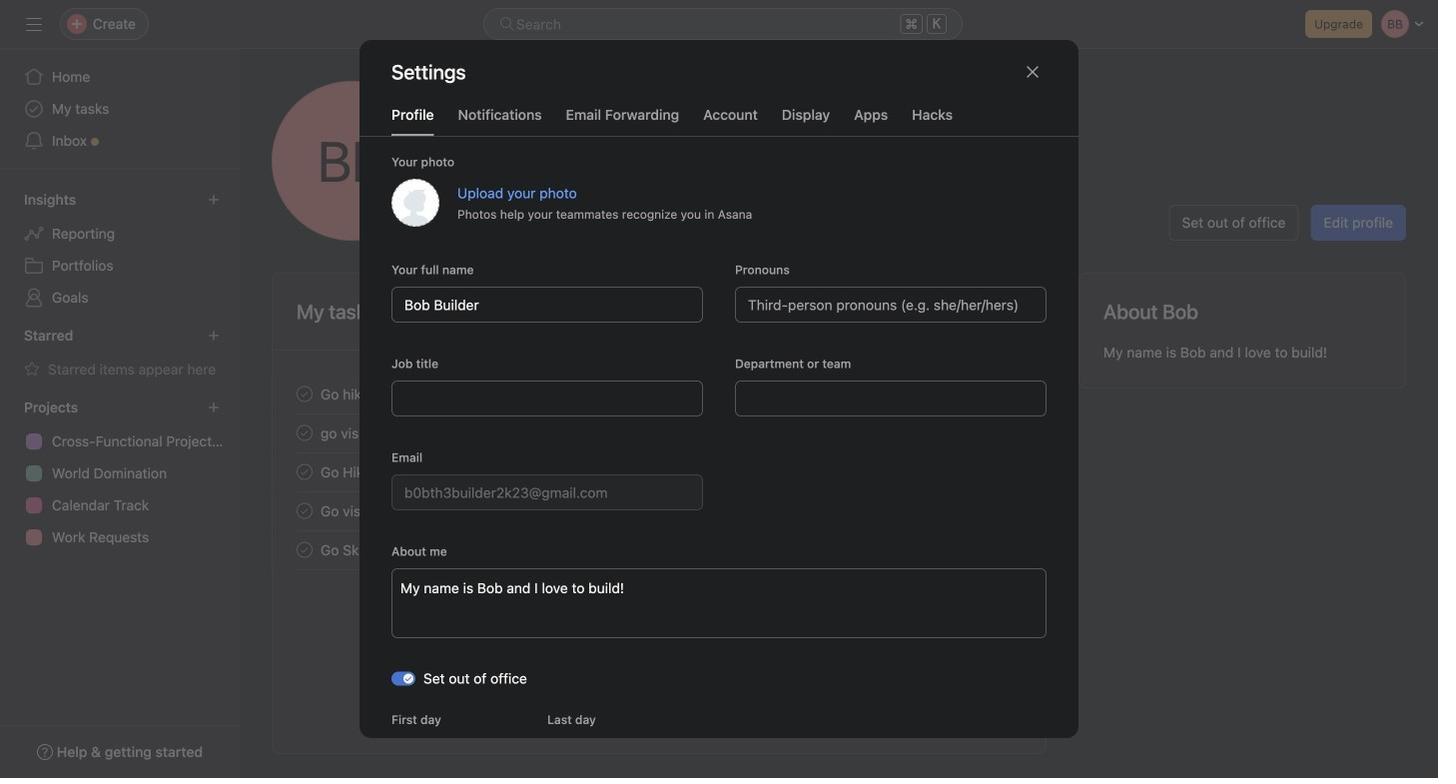Task type: vqa. For each thing, say whether or not it's contained in the screenshot.
the topmost Mark complete image
yes



Task type: describe. For each thing, give the bounding box(es) containing it.
close this dialog image
[[1025, 64, 1041, 80]]

settings tab list
[[360, 104, 1079, 137]]

insights element
[[0, 182, 240, 318]]

I usually work from 9am-5pm PST. Feel free to assign me a task with a due date anytime. Also, I love dogs! text field
[[392, 568, 1047, 638]]

2 mark complete image from the top
[[293, 421, 317, 445]]

projects element
[[0, 390, 240, 557]]

3 mark complete image from the top
[[293, 460, 317, 484]]

hide sidebar image
[[26, 16, 42, 32]]

5 mark complete image from the top
[[293, 538, 317, 562]]



Task type: locate. For each thing, give the bounding box(es) containing it.
4 mark complete image from the top
[[293, 499, 317, 523]]

upload new photo image
[[392, 179, 440, 227]]

2 list item from the top
[[273, 414, 1046, 453]]

list item
[[273, 375, 1046, 414], [273, 414, 1046, 453]]

mark complete image
[[293, 382, 317, 406], [293, 421, 317, 445], [293, 460, 317, 484], [293, 499, 317, 523], [293, 538, 317, 562]]

None text field
[[392, 287, 703, 323], [392, 381, 703, 417], [735, 381, 1047, 417], [392, 474, 703, 510], [392, 287, 703, 323], [392, 381, 703, 417], [735, 381, 1047, 417], [392, 474, 703, 510]]

1 vertical spatial mark complete checkbox
[[293, 460, 317, 484]]

0 vertical spatial mark complete checkbox
[[293, 421, 317, 445]]

2 mark complete checkbox from the top
[[293, 460, 317, 484]]

2 vertical spatial mark complete checkbox
[[293, 538, 317, 562]]

mark complete checkbox inside list item
[[293, 421, 317, 445]]

switch
[[392, 672, 416, 686]]

2 mark complete checkbox from the top
[[293, 499, 317, 523]]

0 vertical spatial mark complete checkbox
[[293, 382, 317, 406]]

starred element
[[0, 318, 240, 390]]

3 mark complete checkbox from the top
[[293, 538, 317, 562]]

1 mark complete image from the top
[[293, 382, 317, 406]]

Third-person pronouns (e.g. she/her/hers) text field
[[735, 287, 1047, 323]]

1 mark complete checkbox from the top
[[293, 382, 317, 406]]

global element
[[0, 49, 240, 169]]

Mark complete checkbox
[[293, 421, 317, 445], [293, 499, 317, 523], [293, 538, 317, 562]]

dialog
[[360, 40, 1079, 778]]

1 vertical spatial mark complete checkbox
[[293, 499, 317, 523]]

Mark complete checkbox
[[293, 382, 317, 406], [293, 460, 317, 484]]

1 mark complete checkbox from the top
[[293, 421, 317, 445]]

mark complete checkbox inside list item
[[293, 382, 317, 406]]

1 list item from the top
[[273, 375, 1046, 414]]



